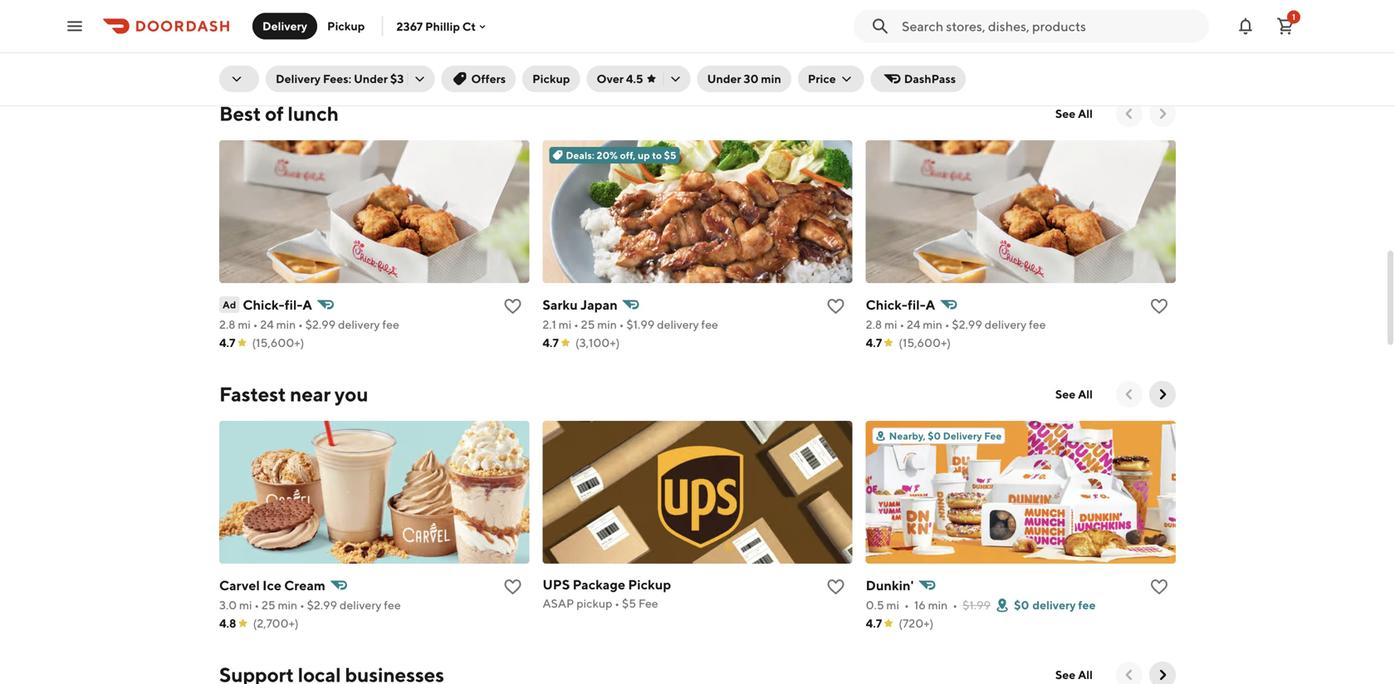 Task type: locate. For each thing, give the bounding box(es) containing it.
1 vertical spatial pickup
[[533, 72, 570, 86]]

next button of carousel image for lunch see all link
[[1155, 105, 1171, 122]]

chipotle
[[219, 16, 274, 32]]

1 horizontal spatial pickup button
[[523, 66, 580, 92]]

delivery right nearby,
[[943, 430, 982, 442]]

2 4.6 from the left
[[866, 55, 883, 69]]

previous button of carousel image
[[1121, 105, 1138, 122], [1121, 386, 1138, 403], [1121, 667, 1138, 684]]

under 30 min
[[707, 72, 782, 86]]

$0
[[962, 37, 977, 51], [928, 430, 941, 442], [1014, 598, 1030, 612]]

4.5
[[219, 55, 236, 69], [626, 72, 643, 86]]

1 horizontal spatial a
[[926, 297, 936, 313]]

1 vertical spatial 4.5
[[626, 72, 643, 86]]

1
[[1292, 12, 1296, 22]]

• inside 'ups package pickup asap pickup • $5 fee'
[[615, 597, 620, 611]]

click to add this store to your saved list image
[[826, 297, 846, 316], [826, 577, 846, 597], [1150, 577, 1170, 597]]

mi
[[235, 37, 248, 51], [886, 37, 899, 51], [238, 318, 251, 331], [559, 318, 572, 331], [885, 318, 898, 331], [239, 598, 252, 612], [887, 598, 900, 612]]

0 vertical spatial delivery
[[262, 19, 307, 33]]

1 vertical spatial previous button of carousel image
[[1121, 386, 1138, 403]]

1 horizontal spatial under
[[707, 72, 742, 86]]

deals:
[[566, 150, 595, 161]]

1 horizontal spatial 2.1
[[543, 318, 556, 331]]

•
[[251, 37, 255, 51], [296, 37, 301, 51], [904, 37, 909, 51], [952, 37, 957, 51], [253, 318, 258, 331], [298, 318, 303, 331], [574, 318, 579, 331], [619, 318, 624, 331], [900, 318, 905, 331], [945, 318, 950, 331], [615, 597, 620, 611], [254, 598, 259, 612], [300, 598, 305, 612], [905, 598, 909, 612], [953, 598, 958, 612]]

0 horizontal spatial (15,600+)
[[252, 336, 304, 350]]

1 horizontal spatial (15,600+)
[[899, 336, 951, 350]]

1 see from the top
[[1056, 107, 1076, 120]]

1 vertical spatial all
[[1078, 388, 1093, 401]]

$5 right to
[[664, 150, 677, 161]]

click to add this store to your saved list image for fastest near you
[[826, 577, 846, 597]]

fee
[[985, 430, 1002, 442], [639, 597, 658, 611]]

off,
[[620, 150, 636, 161]]

0 horizontal spatial 25
[[262, 598, 276, 612]]

1 2.8 mi • 24 min • $2.99 delivery fee from the left
[[219, 318, 399, 331]]

24 up (12,700+)
[[258, 37, 271, 51]]

2 horizontal spatial pickup
[[628, 577, 671, 593]]

0 horizontal spatial under
[[354, 72, 388, 86]]

0 horizontal spatial $5
[[622, 597, 636, 611]]

$3
[[390, 72, 404, 86]]

2 vertical spatial see all
[[1056, 668, 1093, 682]]

mi down ad chick-fil-a
[[238, 318, 251, 331]]

2.8 mi • 24 min • $2.99 delivery fee down ad chick-fil-a
[[219, 318, 399, 331]]

2 vertical spatial pickup
[[628, 577, 671, 593]]

0 horizontal spatial 2.1
[[219, 37, 233, 51]]

pickup inside 'ups package pickup asap pickup • $5 fee'
[[628, 577, 671, 593]]

notification bell image
[[1236, 16, 1256, 36]]

1 vertical spatial see
[[1056, 388, 1076, 401]]

4.5 right the over
[[626, 72, 643, 86]]

1 horizontal spatial 2.8 mi • 24 min • $2.99 delivery fee
[[866, 318, 1046, 331]]

2.1 for chipotle mexican grill
[[219, 37, 233, 51]]

0 vertical spatial $0
[[962, 37, 977, 51]]

2.8
[[219, 318, 236, 331], [866, 318, 882, 331]]

$5 right pickup
[[622, 597, 636, 611]]

0 horizontal spatial fil-
[[285, 297, 303, 313]]

1 vertical spatial pickup button
[[523, 66, 580, 92]]

25 for japan
[[581, 318, 595, 331]]

you
[[335, 383, 368, 406]]

(720+)
[[899, 617, 934, 630]]

4.7 for chick-fil-a
[[866, 336, 882, 350]]

$2.99 for chipotle mexican grill
[[303, 37, 333, 51]]

2 vertical spatial all
[[1078, 668, 1093, 682]]

1 horizontal spatial fee
[[985, 430, 1002, 442]]

all
[[1078, 107, 1093, 120], [1078, 388, 1093, 401], [1078, 668, 1093, 682]]

to
[[652, 150, 662, 161]]

0 horizontal spatial 4.6
[[543, 55, 560, 69]]

2 previous button of carousel image from the top
[[1121, 386, 1138, 403]]

2.8 down chick-fil-a
[[866, 318, 882, 331]]

1 a from the left
[[303, 297, 312, 313]]

delivery button
[[253, 13, 317, 39]]

25
[[581, 318, 595, 331], [262, 598, 276, 612]]

2 vertical spatial see
[[1056, 668, 1076, 682]]

4.7 for dunkin'
[[866, 617, 882, 630]]

delivery for delivery
[[262, 19, 307, 33]]

2.1 down "chipotle"
[[219, 37, 233, 51]]

price
[[808, 72, 836, 86]]

2 (15,600+) from the left
[[899, 336, 951, 350]]

delivery
[[336, 37, 378, 51], [981, 37, 1024, 51], [338, 318, 380, 331], [657, 318, 699, 331], [985, 318, 1027, 331], [340, 598, 382, 612], [1033, 598, 1076, 612]]

under
[[354, 72, 388, 86], [707, 72, 742, 86]]

1 horizontal spatial 25
[[581, 318, 595, 331]]

0 vertical spatial 4.5
[[219, 55, 236, 69]]

4.6 down 0.6
[[866, 55, 883, 69]]

see all link for you
[[1046, 381, 1103, 408]]

min right 21 at right
[[928, 37, 947, 51]]

under left 30
[[707, 72, 742, 86]]

pickup left the over
[[533, 72, 570, 86]]

pickup button
[[317, 13, 375, 39], [523, 66, 580, 92]]

2 fil- from the left
[[908, 297, 926, 313]]

0 vertical spatial see
[[1056, 107, 1076, 120]]

pickup button left the over
[[523, 66, 580, 92]]

pickup
[[327, 19, 365, 33], [533, 72, 570, 86], [628, 577, 671, 593]]

25 up the (2,700+)
[[262, 598, 276, 612]]

pickup for bottom pickup button
[[533, 72, 570, 86]]

1 horizontal spatial 4.5
[[626, 72, 643, 86]]

price button
[[798, 66, 864, 92]]

2.1 down sarku
[[543, 318, 556, 331]]

1 vertical spatial 2.1
[[543, 318, 556, 331]]

4.6
[[543, 55, 560, 69], [866, 55, 883, 69]]

1 vertical spatial see all link
[[1046, 381, 1103, 408]]

all for fastest near you
[[1078, 388, 1093, 401]]

0 vertical spatial see all link
[[1046, 101, 1103, 127]]

(15,600+)
[[252, 336, 304, 350], [899, 336, 951, 350]]

1 horizontal spatial $5
[[664, 150, 677, 161]]

2.8 mi • 24 min • $2.99 delivery fee
[[219, 318, 399, 331], [866, 318, 1046, 331]]

1 vertical spatial next button of carousel image
[[1155, 667, 1171, 684]]

(15,600+) down ad chick-fil-a
[[252, 336, 304, 350]]

mi right 3.0
[[239, 598, 252, 612]]

click to add this store to your saved list image
[[503, 297, 523, 316], [1150, 297, 1170, 316], [503, 577, 523, 597]]

20%
[[597, 150, 618, 161]]

0 vertical spatial next button of carousel image
[[1155, 105, 1171, 122]]

1 4.6 from the left
[[543, 55, 560, 69]]

longfellow's
[[866, 16, 945, 32]]

3.0
[[219, 598, 237, 612]]

0 vertical spatial fee
[[985, 430, 1002, 442]]

2 horizontal spatial $0
[[1014, 598, 1030, 612]]

1 horizontal spatial pickup
[[533, 72, 570, 86]]

2 see all link from the top
[[1046, 381, 1103, 408]]

2 vertical spatial previous button of carousel image
[[1121, 667, 1138, 684]]

1 vertical spatial fee
[[639, 597, 658, 611]]

1 fil- from the left
[[285, 297, 303, 313]]

0.6
[[866, 37, 884, 51]]

0 horizontal spatial 2.8
[[219, 318, 236, 331]]

$0 delivery fee
[[1014, 598, 1096, 612]]

delivery up 2.1 mi • 24 min • $2.99 delivery fee in the top left of the page
[[262, 19, 307, 33]]

next button of carousel image
[[1155, 105, 1171, 122], [1155, 667, 1171, 684]]

1 vertical spatial delivery
[[276, 72, 321, 86]]

2 2.8 mi • 24 min • $2.99 delivery fee from the left
[[866, 318, 1046, 331]]

ct
[[462, 19, 476, 33]]

fil-
[[285, 297, 303, 313], [908, 297, 926, 313]]

see all link for lunch
[[1046, 101, 1103, 127]]

4.7 down 0.5
[[866, 617, 882, 630]]

0 horizontal spatial chick-
[[243, 297, 285, 313]]

$2.99
[[303, 37, 333, 51], [305, 318, 336, 331], [952, 318, 983, 331], [307, 598, 337, 612]]

nearby,
[[889, 430, 926, 442]]

2 see all from the top
[[1056, 388, 1093, 401]]

best of lunch
[[219, 102, 339, 125]]

1 horizontal spatial fil-
[[908, 297, 926, 313]]

mi right 0.5
[[887, 598, 900, 612]]

0 vertical spatial see all
[[1056, 107, 1093, 120]]

4.5 down "chipotle"
[[219, 55, 236, 69]]

a
[[303, 297, 312, 313], [926, 297, 936, 313]]

25 up (3,100+)
[[581, 318, 595, 331]]

2 all from the top
[[1078, 388, 1093, 401]]

1 all from the top
[[1078, 107, 1093, 120]]

1 (15,600+) from the left
[[252, 336, 304, 350]]

delivery for delivery fees: under $3
[[276, 72, 321, 86]]

1 2.8 from the left
[[219, 318, 236, 331]]

24 down chick-fil-a
[[907, 318, 921, 331]]

1 vertical spatial $1.99
[[963, 598, 991, 612]]

0.5
[[866, 598, 884, 612]]

1 vertical spatial $0
[[928, 430, 941, 442]]

fastest near you link
[[219, 381, 368, 408]]

1 vertical spatial see all
[[1056, 388, 1093, 401]]

0 vertical spatial all
[[1078, 107, 1093, 120]]

sarku japan
[[543, 297, 618, 313]]

fee
[[380, 37, 397, 51], [1026, 37, 1044, 51], [382, 318, 399, 331], [701, 318, 718, 331], [1029, 318, 1046, 331], [384, 598, 401, 612], [1079, 598, 1096, 612]]

0 horizontal spatial $1.99
[[627, 318, 655, 331]]

cream
[[284, 578, 326, 594]]

1 previous button of carousel image from the top
[[1121, 105, 1138, 122]]

0 horizontal spatial a
[[303, 297, 312, 313]]

4.7 for sarku japan
[[543, 336, 559, 350]]

1 vertical spatial 25
[[262, 598, 276, 612]]

0 vertical spatial 2.1
[[219, 37, 233, 51]]

4.6 left (387) in the left top of the page
[[543, 55, 560, 69]]

1 see all link from the top
[[1046, 101, 1103, 127]]

2.8 down the ad
[[219, 318, 236, 331]]

see for lunch
[[1056, 107, 1076, 120]]

1 horizontal spatial 2.8
[[866, 318, 882, 331]]

1 horizontal spatial $1.99
[[963, 598, 991, 612]]

0 vertical spatial 25
[[581, 318, 595, 331]]

asap
[[543, 597, 574, 611]]

chipotle mexican grill
[[219, 16, 358, 32]]

min
[[274, 37, 293, 51], [928, 37, 947, 51], [761, 72, 782, 86], [276, 318, 296, 331], [597, 318, 617, 331], [923, 318, 943, 331], [278, 598, 298, 612], [928, 598, 948, 612]]

min right 16
[[928, 598, 948, 612]]

2367 phillip ct button
[[397, 19, 489, 33]]

1 next button of carousel image from the top
[[1155, 105, 1171, 122]]

0 horizontal spatial fee
[[639, 597, 658, 611]]

21
[[914, 37, 925, 51]]

2.1
[[219, 37, 233, 51], [543, 318, 556, 331]]

4.6 for (415)
[[866, 55, 883, 69]]

1 horizontal spatial $0
[[962, 37, 977, 51]]

0 horizontal spatial 2.8 mi • 24 min • $2.99 delivery fee
[[219, 318, 399, 331]]

lunch
[[288, 102, 339, 125]]

1 horizontal spatial chick-
[[866, 297, 908, 313]]

see all for fastest near you
[[1056, 388, 1093, 401]]

all for best of lunch
[[1078, 107, 1093, 120]]

1 see all from the top
[[1056, 107, 1093, 120]]

4.7 down chick-fil-a
[[866, 336, 882, 350]]

see all
[[1056, 107, 1093, 120], [1056, 388, 1093, 401], [1056, 668, 1093, 682]]

4.7 down sarku
[[543, 336, 559, 350]]

under left "$3"
[[354, 72, 388, 86]]

0 vertical spatial pickup
[[327, 19, 365, 33]]

(387)
[[576, 55, 604, 69]]

of
[[265, 102, 284, 125]]

2 2.8 from the left
[[866, 318, 882, 331]]

0 horizontal spatial pickup
[[327, 19, 365, 33]]

24
[[258, 37, 271, 51], [260, 318, 274, 331], [907, 318, 921, 331]]

fees:
[[323, 72, 351, 86]]

pickup right package
[[628, 577, 671, 593]]

min right 30
[[761, 72, 782, 86]]

4.7
[[219, 336, 236, 350], [543, 336, 559, 350], [866, 336, 882, 350], [866, 617, 882, 630]]

2 see from the top
[[1056, 388, 1076, 401]]

delivery down (12,700+)
[[276, 72, 321, 86]]

2 vertical spatial see all link
[[1046, 662, 1103, 684]]

2 vertical spatial $0
[[1014, 598, 1030, 612]]

carvel
[[219, 578, 260, 594]]

delivery inside "button"
[[262, 19, 307, 33]]

0 vertical spatial pickup button
[[317, 13, 375, 39]]

(15,600+) down chick-fil-a
[[899, 336, 951, 350]]

pickup up 2.1 mi • 24 min • $2.99 delivery fee in the top left of the page
[[327, 19, 365, 33]]

2 chick- from the left
[[866, 297, 908, 313]]

chick-
[[243, 297, 285, 313], [866, 297, 908, 313]]

see for you
[[1056, 388, 1076, 401]]

1 vertical spatial $5
[[622, 597, 636, 611]]

2 under from the left
[[707, 72, 742, 86]]

next button of carousel image for 1st see all link from the bottom of the page
[[1155, 667, 1171, 684]]

4.7 down the ad
[[219, 336, 236, 350]]

pickup button up delivery fees: under $3
[[317, 13, 375, 39]]

2 next button of carousel image from the top
[[1155, 667, 1171, 684]]

deals: 20% off, up to $5
[[566, 150, 677, 161]]

min up the (2,700+)
[[278, 598, 298, 612]]

see all for best of lunch
[[1056, 107, 1093, 120]]

1 horizontal spatial 4.6
[[866, 55, 883, 69]]

delivery
[[262, 19, 307, 33], [276, 72, 321, 86], [943, 430, 982, 442]]

0 vertical spatial previous button of carousel image
[[1121, 105, 1138, 122]]

package
[[573, 577, 626, 593]]

$1.99
[[627, 318, 655, 331], [963, 598, 991, 612]]

2.8 mi • 24 min • $2.99 delivery fee down chick-fil-a
[[866, 318, 1046, 331]]

0 horizontal spatial $0
[[928, 430, 941, 442]]



Task type: describe. For each thing, give the bounding box(es) containing it.
(415)
[[900, 55, 926, 69]]

2 items, open order cart image
[[1276, 16, 1296, 36]]

25 for ice
[[262, 598, 276, 612]]

0 horizontal spatial pickup button
[[317, 13, 375, 39]]

phillip
[[425, 19, 460, 33]]

grill
[[331, 16, 358, 32]]

under 30 min button
[[697, 66, 791, 92]]

2.1 mi • 24 min • $2.99 delivery fee
[[219, 37, 397, 51]]

30
[[744, 72, 759, 86]]

over 4.5 button
[[587, 66, 691, 92]]

4.8
[[219, 617, 236, 630]]

2367 phillip ct
[[397, 19, 476, 33]]

(2,700+)
[[253, 617, 299, 630]]

japan
[[581, 297, 618, 313]]

previous button of carousel image for lunch
[[1121, 105, 1138, 122]]

min up (12,700+)
[[274, 37, 293, 51]]

under inside button
[[707, 72, 742, 86]]

sarku
[[543, 297, 578, 313]]

offers button
[[441, 66, 516, 92]]

ups
[[543, 577, 570, 593]]

2.1 for sarku japan
[[543, 318, 556, 331]]

ad chick-fil-a
[[223, 297, 312, 313]]

Store search: begin typing to search for stores available on DoorDash text field
[[902, 17, 1199, 35]]

2367
[[397, 19, 423, 33]]

3 previous button of carousel image from the top
[[1121, 667, 1138, 684]]

4.6 for (387)
[[543, 55, 560, 69]]

3 see all link from the top
[[1046, 662, 1103, 684]]

open menu image
[[65, 16, 85, 36]]

min down ad chick-fil-a
[[276, 318, 296, 331]]

1 under from the left
[[354, 72, 388, 86]]

click to add this store to your saved list image for best of lunch
[[826, 297, 846, 316]]

min down chick-fil-a
[[923, 318, 943, 331]]

ice
[[263, 578, 282, 594]]

dashpass
[[904, 72, 956, 86]]

over
[[597, 72, 624, 86]]

0 vertical spatial $5
[[664, 150, 677, 161]]

4.5 inside 'button'
[[626, 72, 643, 86]]

chick-fil-a
[[866, 297, 936, 313]]

1 button
[[1269, 10, 1302, 43]]

dashpass button
[[871, 66, 966, 92]]

next button of carousel image
[[1155, 386, 1171, 403]]

best of lunch link
[[219, 101, 339, 127]]

ad
[[223, 299, 236, 311]]

pickup
[[577, 597, 613, 611]]

0 horizontal spatial 4.5
[[219, 55, 236, 69]]

dunkin'
[[866, 578, 914, 594]]

up
[[638, 150, 650, 161]]

nearby, $0 delivery fee
[[889, 430, 1002, 442]]

mi down sarku
[[559, 318, 572, 331]]

3 see all from the top
[[1056, 668, 1093, 682]]

0.5 mi • 16 min •
[[866, 598, 958, 612]]

(12,700+)
[[253, 55, 303, 69]]

near
[[290, 383, 331, 406]]

3 see from the top
[[1056, 668, 1076, 682]]

click to add this store to your saved list image for best of lunch
[[503, 297, 523, 316]]

(3,100+)
[[576, 336, 620, 350]]

delivery fees: under $3
[[276, 72, 404, 86]]

24 for chipotle
[[258, 37, 271, 51]]

$5 inside 'ups package pickup asap pickup • $5 fee'
[[622, 597, 636, 611]]

24 for chick-
[[907, 318, 921, 331]]

$2.99 for chick-fil-a
[[952, 318, 983, 331]]

min up (3,100+)
[[597, 318, 617, 331]]

3.0 mi • 25 min • $2.99 delivery fee
[[219, 598, 401, 612]]

mi down chick-fil-a
[[885, 318, 898, 331]]

2.1 mi • 25 min • $1.99 delivery fee
[[543, 318, 718, 331]]

24 down ad chick-fil-a
[[260, 318, 274, 331]]

0.6 mi • 21 min • $0 delivery fee
[[866, 37, 1044, 51]]

0 vertical spatial $1.99
[[627, 318, 655, 331]]

$2.99 for carvel ice cream
[[307, 598, 337, 612]]

2 a from the left
[[926, 297, 936, 313]]

min inside button
[[761, 72, 782, 86]]

fastest near you
[[219, 383, 368, 406]]

3 all from the top
[[1078, 668, 1093, 682]]

1 chick- from the left
[[243, 297, 285, 313]]

fastest
[[219, 383, 286, 406]]

mexican
[[276, 16, 329, 32]]

mi right 0.6
[[886, 37, 899, 51]]

ups package pickup asap pickup • $5 fee
[[543, 577, 671, 611]]

previous button of carousel image for you
[[1121, 386, 1138, 403]]

offers
[[471, 72, 506, 86]]

fee inside 'ups package pickup asap pickup • $5 fee'
[[639, 597, 658, 611]]

mi down "chipotle"
[[235, 37, 248, 51]]

carvel ice cream
[[219, 578, 326, 594]]

click to add this store to your saved list image for fastest near you
[[503, 577, 523, 597]]

2 vertical spatial delivery
[[943, 430, 982, 442]]

pickup for the left pickup button
[[327, 19, 365, 33]]

16
[[914, 598, 926, 612]]

best
[[219, 102, 261, 125]]

over 4.5
[[597, 72, 643, 86]]



Task type: vqa. For each thing, say whether or not it's contained in the screenshot.
Options
no



